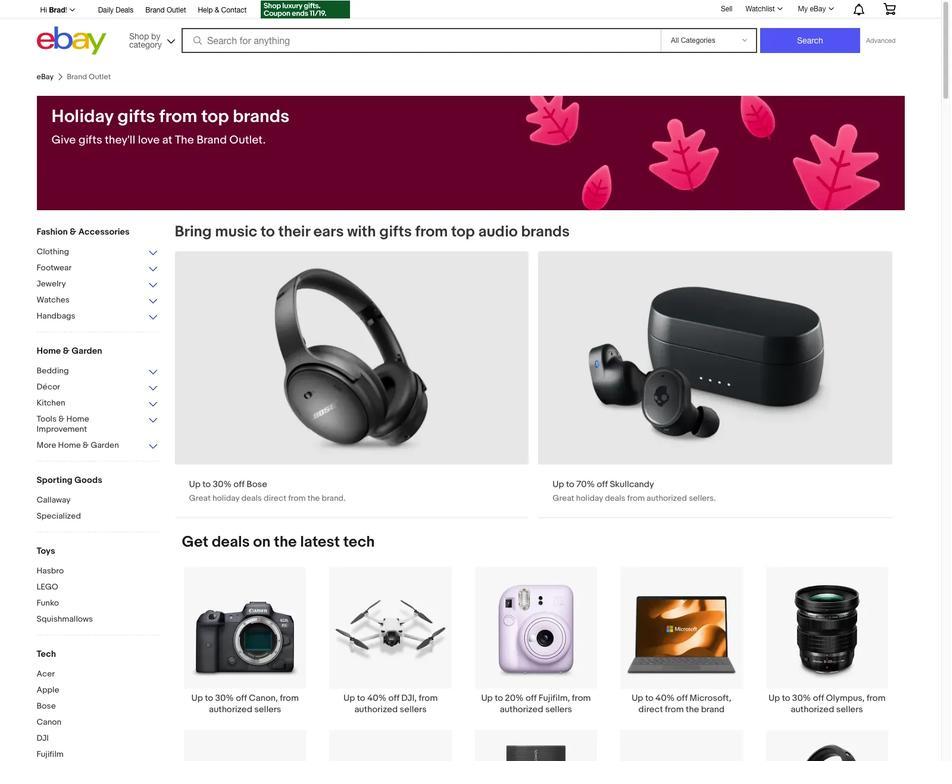 Task type: locate. For each thing, give the bounding box(es) containing it.
0 horizontal spatial direct
[[264, 493, 286, 503]]

garden up bedding dropdown button
[[72, 345, 102, 357]]

authorized inside the up to 40% off dji, from authorized sellers
[[355, 704, 398, 715]]

2 horizontal spatial the
[[686, 704, 699, 715]]

home down 'improvement'
[[58, 440, 81, 450]]

gifts down holiday
[[78, 133, 102, 147]]

gifts for bring
[[380, 223, 412, 241]]

2 vertical spatial the
[[686, 704, 699, 715]]

0 vertical spatial brand
[[145, 6, 165, 14]]

from inside up to 30% off olympus, from authorized sellers
[[867, 693, 886, 704]]

olympus,
[[826, 693, 865, 704]]

the
[[308, 493, 320, 503], [274, 533, 297, 551], [686, 704, 699, 715]]

to inside up to 30% off bose great holiday deals direct from the brand.
[[203, 479, 211, 490]]

40% inside the up to 40% off dji, from authorized sellers
[[367, 693, 387, 704]]

& right help
[[215, 6, 219, 14]]

clothing button
[[37, 247, 159, 258]]

to for up to 30% off canon, from authorized sellers
[[205, 693, 213, 704]]

callaway specialized
[[37, 495, 81, 521]]

1 vertical spatial top
[[451, 223, 475, 241]]

30% for canon,
[[215, 693, 234, 704]]

off inside up to 30% off bose great holiday deals direct from the brand.
[[234, 479, 245, 490]]

brand
[[701, 704, 725, 715]]

0 vertical spatial the
[[308, 493, 320, 503]]

holiday inside up to 70% off skullcandy great holiday deals from authorized sellers.
[[576, 493, 603, 503]]

sellers.
[[689, 493, 716, 503]]

40% inside the up to 40% off microsoft, direct from the brand
[[656, 693, 675, 704]]

40% for authorized
[[367, 693, 387, 704]]

up to 20% off fujifilm, from authorized sellers link
[[463, 566, 609, 715]]

1 horizontal spatial brand
[[197, 133, 227, 147]]

0 vertical spatial top
[[201, 106, 229, 127]]

0 vertical spatial direct
[[264, 493, 286, 503]]

brands
[[233, 106, 290, 127], [521, 223, 570, 241]]

callaway
[[37, 495, 71, 505]]

& right the fashion
[[70, 226, 76, 238]]

sellers inside up to 30% off olympus, from authorized sellers
[[837, 704, 863, 715]]

up for up to 30% off olympus, from authorized sellers
[[769, 693, 780, 704]]

1 vertical spatial the
[[274, 533, 297, 551]]

get deals on the latest tech
[[182, 533, 375, 551]]

2 sellers from the left
[[400, 704, 427, 715]]

the left brand. at the bottom of the page
[[308, 493, 320, 503]]

sellers for fujifilm,
[[545, 704, 572, 715]]

1 horizontal spatial direct
[[639, 704, 663, 715]]

deals for bose
[[241, 493, 262, 503]]

30% inside up to 30% off bose great holiday deals direct from the brand.
[[213, 479, 232, 490]]

great
[[189, 493, 211, 503], [553, 493, 574, 503]]

1 horizontal spatial 40%
[[656, 693, 675, 704]]

off
[[234, 479, 245, 490], [597, 479, 608, 490], [236, 693, 247, 704], [389, 693, 400, 704], [526, 693, 537, 704], [677, 693, 688, 704], [813, 693, 824, 704]]

2 great from the left
[[553, 493, 574, 503]]

to for up to 30% off bose great holiday deals direct from the brand.
[[203, 479, 211, 490]]

off for canon,
[[236, 693, 247, 704]]

shop
[[129, 31, 149, 41]]

authorized inside up to 20% off fujifilm, from authorized sellers
[[500, 704, 543, 715]]

the inside up to 30% off bose great holiday deals direct from the brand.
[[308, 493, 320, 503]]

my ebay link
[[792, 2, 839, 16]]

2 vertical spatial home
[[58, 440, 81, 450]]

brand right the
[[197, 133, 227, 147]]

garden down tools & home improvement dropdown button
[[91, 440, 119, 450]]

holiday gifts from top brands give gifts they'll love at the brand outlet.
[[52, 106, 290, 147]]

great inside up to 70% off skullcandy great holiday deals from authorized sellers.
[[553, 493, 574, 503]]

1 horizontal spatial great
[[553, 493, 574, 503]]

watchlist
[[746, 5, 775, 13]]

they'll
[[105, 133, 135, 147]]

outlet
[[167, 6, 186, 14]]

up for up to 20% off fujifilm, from authorized sellers
[[481, 693, 493, 704]]

up to 30% off olympus, from authorized sellers
[[769, 693, 886, 715]]

1 holiday from the left
[[213, 493, 240, 503]]

shop by category
[[129, 31, 162, 49]]

sellers for olympus,
[[837, 704, 863, 715]]

help & contact link
[[198, 4, 247, 17]]

0 vertical spatial bose
[[247, 479, 267, 490]]

1 horizontal spatial gifts
[[117, 106, 155, 127]]

off for microsoft,
[[677, 693, 688, 704]]

contact
[[221, 6, 247, 14]]

brand left outlet
[[145, 6, 165, 14]]

off for bose
[[234, 479, 245, 490]]

account navigation
[[34, 0, 905, 20]]

0 vertical spatial brands
[[233, 106, 290, 127]]

holiday
[[52, 106, 114, 127]]

authorized inside up to 30% off canon, from authorized sellers
[[209, 704, 252, 715]]

home up bedding
[[37, 345, 61, 357]]

brands up outlet.
[[233, 106, 290, 127]]

& for accessories
[[70, 226, 76, 238]]

1 vertical spatial bose
[[37, 701, 56, 711]]

home down kitchen dropdown button
[[66, 414, 89, 424]]

1 40% from the left
[[367, 693, 387, 704]]

holiday
[[213, 493, 240, 503], [576, 493, 603, 503]]

2 horizontal spatial gifts
[[380, 223, 412, 241]]

None submit
[[760, 28, 861, 53]]

to
[[261, 223, 275, 241], [203, 479, 211, 490], [566, 479, 575, 490], [205, 693, 213, 704], [357, 693, 365, 704], [495, 693, 503, 704], [645, 693, 654, 704], [782, 693, 791, 704]]

0 vertical spatial garden
[[72, 345, 102, 357]]

0 vertical spatial ebay
[[810, 5, 826, 13]]

& inside help & contact link
[[215, 6, 219, 14]]

& down tools & home improvement dropdown button
[[83, 440, 89, 450]]

main content containing bring music to their ears with gifts from top audio brands
[[168, 223, 905, 761]]

the left "brand" in the bottom of the page
[[686, 704, 699, 715]]

great inside up to 30% off bose great holiday deals direct from the brand.
[[189, 493, 211, 503]]

1 horizontal spatial top
[[451, 223, 475, 241]]

up to 30% off bose great holiday deals direct from the brand.
[[189, 479, 346, 503]]

sellers inside up to 30% off canon, from authorized sellers
[[254, 704, 281, 715]]

garden inside bedding décor kitchen tools & home improvement more home & garden
[[91, 440, 119, 450]]

off inside the up to 40% off microsoft, direct from the brand
[[677, 693, 688, 704]]

off inside up to 20% off fujifilm, from authorized sellers
[[526, 693, 537, 704]]

sporting goods
[[37, 475, 102, 486]]

direct
[[264, 493, 286, 503], [639, 704, 663, 715]]

30%
[[213, 479, 232, 490], [215, 693, 234, 704], [793, 693, 811, 704]]

up inside up to 70% off skullcandy great holiday deals from authorized sellers.
[[553, 479, 564, 490]]

great for up to 30% off bose
[[189, 493, 211, 503]]

off inside the up to 40% off dji, from authorized sellers
[[389, 693, 400, 704]]

0 horizontal spatial bose
[[37, 701, 56, 711]]

up for up to 70% off skullcandy great holiday deals from authorized sellers.
[[553, 479, 564, 490]]

0 horizontal spatial top
[[201, 106, 229, 127]]

bose
[[247, 479, 267, 490], [37, 701, 56, 711]]

bedding
[[37, 366, 69, 376]]

from inside the up to 40% off microsoft, direct from the brand
[[665, 704, 684, 715]]

None text field
[[175, 251, 529, 517], [539, 251, 893, 517], [175, 251, 529, 517], [539, 251, 893, 517]]

off inside up to 30% off olympus, from authorized sellers
[[813, 693, 824, 704]]

1 vertical spatial gifts
[[78, 133, 102, 147]]

to inside up to 30% off olympus, from authorized sellers
[[782, 693, 791, 704]]

0 horizontal spatial 40%
[[367, 693, 387, 704]]

the right on
[[274, 533, 297, 551]]

authorized inside up to 30% off olympus, from authorized sellers
[[791, 704, 835, 715]]

Search for anything text field
[[183, 29, 659, 52]]

sellers inside up to 20% off fujifilm, from authorized sellers
[[545, 704, 572, 715]]

my
[[798, 5, 808, 13]]

ears
[[314, 223, 344, 241]]

off inside up to 70% off skullcandy great holiday deals from authorized sellers.
[[597, 479, 608, 490]]

bose link
[[37, 701, 159, 712]]

to inside up to 30% off canon, from authorized sellers
[[205, 693, 213, 704]]

brand outlet
[[145, 6, 186, 14]]

hi
[[40, 6, 47, 14]]

1 vertical spatial brand
[[197, 133, 227, 147]]

sell
[[721, 5, 733, 13]]

up inside the up to 40% off dji, from authorized sellers
[[344, 693, 355, 704]]

to inside the up to 40% off microsoft, direct from the brand
[[645, 693, 654, 704]]

by
[[151, 31, 160, 41]]

main content
[[168, 223, 905, 761]]

up inside up to 30% off canon, from authorized sellers
[[191, 693, 203, 704]]

daily
[[98, 6, 114, 14]]

0 horizontal spatial great
[[189, 493, 211, 503]]

brand inside account navigation
[[145, 6, 165, 14]]

garden
[[72, 345, 102, 357], [91, 440, 119, 450]]

2 40% from the left
[[656, 693, 675, 704]]

bose up on
[[247, 479, 267, 490]]

to inside the up to 40% off dji, from authorized sellers
[[357, 693, 365, 704]]

30% for olympus,
[[793, 693, 811, 704]]

0 horizontal spatial brand
[[145, 6, 165, 14]]

to inside up to 20% off fujifilm, from authorized sellers
[[495, 693, 503, 704]]

1 horizontal spatial the
[[308, 493, 320, 503]]

shop by category button
[[124, 27, 177, 52]]

the inside the up to 40% off microsoft, direct from the brand
[[686, 704, 699, 715]]

1 vertical spatial garden
[[91, 440, 119, 450]]

1 horizontal spatial ebay
[[810, 5, 826, 13]]

ebay right the my
[[810, 5, 826, 13]]

on
[[253, 533, 271, 551]]

deals up on
[[241, 493, 262, 503]]

apple link
[[37, 685, 159, 696]]

advanced link
[[861, 29, 902, 52]]

1 vertical spatial direct
[[639, 704, 663, 715]]

& up bedding
[[63, 345, 70, 357]]

40% for from
[[656, 693, 675, 704]]

!
[[65, 6, 67, 14]]

gifts right with
[[380, 223, 412, 241]]

up inside up to 20% off fujifilm, from authorized sellers
[[481, 693, 493, 704]]

deals inside up to 70% off skullcandy great holiday deals from authorized sellers.
[[605, 493, 626, 503]]

bose down apple
[[37, 701, 56, 711]]

0 horizontal spatial ebay
[[37, 72, 54, 82]]

deals inside up to 30% off bose great holiday deals direct from the brand.
[[241, 493, 262, 503]]

décor button
[[37, 382, 159, 393]]

3 sellers from the left
[[545, 704, 572, 715]]

from inside holiday gifts from top brands give gifts they'll love at the brand outlet.
[[159, 106, 197, 127]]

up inside up to 30% off bose great holiday deals direct from the brand.
[[189, 479, 201, 490]]

authorized for up to 30% off canon, from authorized sellers
[[209, 704, 252, 715]]

holiday inside up to 30% off bose great holiday deals direct from the brand.
[[213, 493, 240, 503]]

sellers for dji,
[[400, 704, 427, 715]]

30% for bose
[[213, 479, 232, 490]]

2 holiday from the left
[[576, 493, 603, 503]]

fashion
[[37, 226, 68, 238]]

up
[[189, 479, 201, 490], [553, 479, 564, 490], [191, 693, 203, 704], [344, 693, 355, 704], [481, 693, 493, 704], [632, 693, 643, 704], [769, 693, 780, 704]]

clothing footwear jewelry watches handbags
[[37, 247, 75, 321]]

0 horizontal spatial brands
[[233, 106, 290, 127]]

up inside the up to 40% off microsoft, direct from the brand
[[632, 693, 643, 704]]

from
[[159, 106, 197, 127], [415, 223, 448, 241], [288, 493, 306, 503], [628, 493, 645, 503], [280, 693, 299, 704], [419, 693, 438, 704], [572, 693, 591, 704], [867, 693, 886, 704], [665, 704, 684, 715]]

up to 40% off dji, from authorized sellers
[[344, 693, 438, 715]]

0 horizontal spatial the
[[274, 533, 297, 551]]

1 horizontal spatial bose
[[247, 479, 267, 490]]

1 vertical spatial brands
[[521, 223, 570, 241]]

ebay up holiday
[[37, 72, 54, 82]]

4 sellers from the left
[[837, 704, 863, 715]]

deals
[[241, 493, 262, 503], [605, 493, 626, 503], [212, 533, 250, 551]]

to inside up to 70% off skullcandy great holiday deals from authorized sellers.
[[566, 479, 575, 490]]

1 great from the left
[[189, 493, 211, 503]]

latest
[[300, 533, 340, 551]]

0 horizontal spatial gifts
[[78, 133, 102, 147]]

to for up to 40% off dji, from authorized sellers
[[357, 693, 365, 704]]

to for up to 40% off microsoft, direct from the brand
[[645, 693, 654, 704]]

from inside up to 30% off bose great holiday deals direct from the brand.
[[288, 493, 306, 503]]

1 horizontal spatial holiday
[[576, 493, 603, 503]]

footwear
[[37, 263, 72, 273]]

2 vertical spatial gifts
[[380, 223, 412, 241]]

sellers inside the up to 40% off dji, from authorized sellers
[[400, 704, 427, 715]]

brad
[[49, 5, 65, 14]]

from inside up to 20% off fujifilm, from authorized sellers
[[572, 693, 591, 704]]

up inside up to 30% off olympus, from authorized sellers
[[769, 693, 780, 704]]

tools
[[37, 414, 57, 424]]

brands right audio on the right top
[[521, 223, 570, 241]]

lego link
[[37, 582, 159, 593]]

40% left dji,
[[367, 693, 387, 704]]

off inside up to 30% off canon, from authorized sellers
[[236, 693, 247, 704]]

30% inside up to 30% off canon, from authorized sellers
[[215, 693, 234, 704]]

gifts up love
[[117, 106, 155, 127]]

20%
[[505, 693, 524, 704]]

0 vertical spatial home
[[37, 345, 61, 357]]

brand
[[145, 6, 165, 14], [197, 133, 227, 147]]

30% inside up to 30% off olympus, from authorized sellers
[[793, 693, 811, 704]]

deals
[[116, 6, 134, 14]]

deals down skullcandy
[[605, 493, 626, 503]]

40% left microsoft,
[[656, 693, 675, 704]]

tech
[[344, 533, 375, 551]]

up to 30% off canon, from authorized sellers link
[[172, 566, 318, 715]]

0 horizontal spatial holiday
[[213, 493, 240, 503]]

1 sellers from the left
[[254, 704, 281, 715]]



Task type: vqa. For each thing, say whether or not it's contained in the screenshot.
Agreement
no



Task type: describe. For each thing, give the bounding box(es) containing it.
kitchen
[[37, 398, 65, 408]]

deals for skullcandy
[[605, 493, 626, 503]]

from inside up to 30% off canon, from authorized sellers
[[280, 693, 299, 704]]

microsoft,
[[690, 693, 732, 704]]

to for up to 30% off olympus, from authorized sellers
[[782, 693, 791, 704]]

canon,
[[249, 693, 278, 704]]

dji
[[37, 733, 49, 743]]

help & contact
[[198, 6, 247, 14]]

goods
[[74, 475, 102, 486]]

fujifilm
[[37, 749, 64, 759]]

off for dji,
[[389, 693, 400, 704]]

holiday for 30%
[[213, 493, 240, 503]]

up for up to 40% off microsoft, direct from the brand
[[632, 693, 643, 704]]

squishmallows link
[[37, 614, 159, 625]]

top inside holiday gifts from top brands give gifts they'll love at the brand outlet.
[[201, 106, 229, 127]]

outlet.
[[229, 133, 266, 147]]

hasbro link
[[37, 566, 159, 577]]

give
[[52, 133, 76, 147]]

get the coupon image
[[261, 1, 350, 18]]

ebay inside account navigation
[[810, 5, 826, 13]]

bring
[[175, 223, 212, 241]]

jewelry button
[[37, 279, 159, 290]]

acer
[[37, 669, 55, 679]]

off for skullcandy
[[597, 479, 608, 490]]

to for up to 70% off skullcandy great holiday deals from authorized sellers.
[[566, 479, 575, 490]]

sell link
[[716, 5, 738, 13]]

help
[[198, 6, 213, 14]]

lego
[[37, 582, 58, 592]]

with
[[347, 223, 376, 241]]

bose inside up to 30% off bose great holiday deals direct from the brand.
[[247, 479, 267, 490]]

clothing
[[37, 247, 69, 257]]

toys
[[37, 546, 55, 557]]

funko link
[[37, 598, 159, 609]]

up for up to 40% off dji, from authorized sellers
[[344, 693, 355, 704]]

from inside the up to 40% off dji, from authorized sellers
[[419, 693, 438, 704]]

squishmallows
[[37, 614, 93, 624]]

at
[[162, 133, 172, 147]]

watchlist link
[[739, 2, 788, 16]]

& for garden
[[63, 345, 70, 357]]

handbags
[[37, 311, 75, 321]]

skullcandy
[[610, 479, 654, 490]]

up to 70% off skullcandy great holiday deals from authorized sellers.
[[553, 479, 716, 503]]

fashion & accessories
[[37, 226, 130, 238]]

home & garden
[[37, 345, 102, 357]]

kitchen button
[[37, 398, 159, 409]]

sporting
[[37, 475, 73, 486]]

up to 40% off dji, from authorized sellers link
[[318, 566, 463, 715]]

& right tools
[[58, 414, 65, 424]]

audio
[[478, 223, 518, 241]]

the
[[175, 133, 194, 147]]

1 horizontal spatial brands
[[521, 223, 570, 241]]

shop by category banner
[[34, 0, 905, 58]]

fujifilm link
[[37, 749, 159, 760]]

canon link
[[37, 717, 159, 728]]

their
[[278, 223, 310, 241]]

watches
[[37, 295, 70, 305]]

& for contact
[[215, 6, 219, 14]]

love
[[138, 133, 160, 147]]

get
[[182, 533, 208, 551]]

to for up to 20% off fujifilm, from authorized sellers
[[495, 693, 503, 704]]

footwear button
[[37, 263, 159, 274]]

1 vertical spatial home
[[66, 414, 89, 424]]

up to 30% off olympus, from authorized sellers link
[[755, 566, 900, 715]]

direct inside the up to 40% off microsoft, direct from the brand
[[639, 704, 663, 715]]

1 vertical spatial ebay
[[37, 72, 54, 82]]

off for olympus,
[[813, 693, 824, 704]]

daily deals link
[[98, 4, 134, 17]]

acer link
[[37, 669, 159, 680]]

music
[[215, 223, 257, 241]]

bring music to their ears with gifts from top audio brands
[[175, 223, 570, 241]]

advanced
[[866, 37, 896, 44]]

my ebay
[[798, 5, 826, 13]]

specialized link
[[37, 511, 159, 522]]

sellers for canon,
[[254, 704, 281, 715]]

up for up to 30% off canon, from authorized sellers
[[191, 693, 203, 704]]

deals left on
[[212, 533, 250, 551]]

great for up to 70% off skullcandy
[[553, 493, 574, 503]]

bose inside acer apple bose canon dji fujifilm
[[37, 701, 56, 711]]

brand inside holiday gifts from top brands give gifts they'll love at the brand outlet.
[[197, 133, 227, 147]]

ebay link
[[37, 72, 54, 82]]

apple
[[37, 685, 59, 695]]

authorized inside up to 70% off skullcandy great holiday deals from authorized sellers.
[[647, 493, 687, 503]]

gifts for holiday
[[78, 133, 102, 147]]

more
[[37, 440, 56, 450]]

authorized for up to 30% off olympus, from authorized sellers
[[791, 704, 835, 715]]

off for fujifilm,
[[526, 693, 537, 704]]

authorized for up to 20% off fujifilm, from authorized sellers
[[500, 704, 543, 715]]

authorized for up to 40% off dji, from authorized sellers
[[355, 704, 398, 715]]

your shopping cart image
[[883, 3, 897, 15]]

tools & home improvement button
[[37, 414, 159, 435]]

bedding décor kitchen tools & home improvement more home & garden
[[37, 366, 119, 450]]

brand outlet link
[[145, 4, 186, 17]]

bedding button
[[37, 366, 159, 377]]

brands inside holiday gifts from top brands give gifts they'll love at the brand outlet.
[[233, 106, 290, 127]]

watches button
[[37, 295, 159, 306]]

0 vertical spatial gifts
[[117, 106, 155, 127]]

up to 40% off microsoft, direct from the brand
[[632, 693, 732, 715]]

direct inside up to 30% off bose great holiday deals direct from the brand.
[[264, 493, 286, 503]]

brand.
[[322, 493, 346, 503]]

décor
[[37, 382, 60, 392]]

acer apple bose canon dji fujifilm
[[37, 669, 64, 759]]

holiday for 70%
[[576, 493, 603, 503]]

tech
[[37, 649, 56, 660]]

daily deals
[[98, 6, 134, 14]]

funko
[[37, 598, 59, 608]]

up to 20% off fujifilm, from authorized sellers
[[481, 693, 591, 715]]

up for up to 30% off bose great holiday deals direct from the brand.
[[189, 479, 201, 490]]

from inside up to 70% off skullcandy great holiday deals from authorized sellers.
[[628, 493, 645, 503]]

up to 30% off canon, from authorized sellers
[[191, 693, 299, 715]]

jewelry
[[37, 279, 66, 289]]

accessories
[[78, 226, 130, 238]]

more home & garden button
[[37, 440, 159, 451]]

handbags button
[[37, 311, 159, 322]]

improvement
[[37, 424, 87, 434]]

none submit inside shop by category banner
[[760, 28, 861, 53]]

category
[[129, 40, 162, 49]]

dji link
[[37, 733, 159, 744]]



